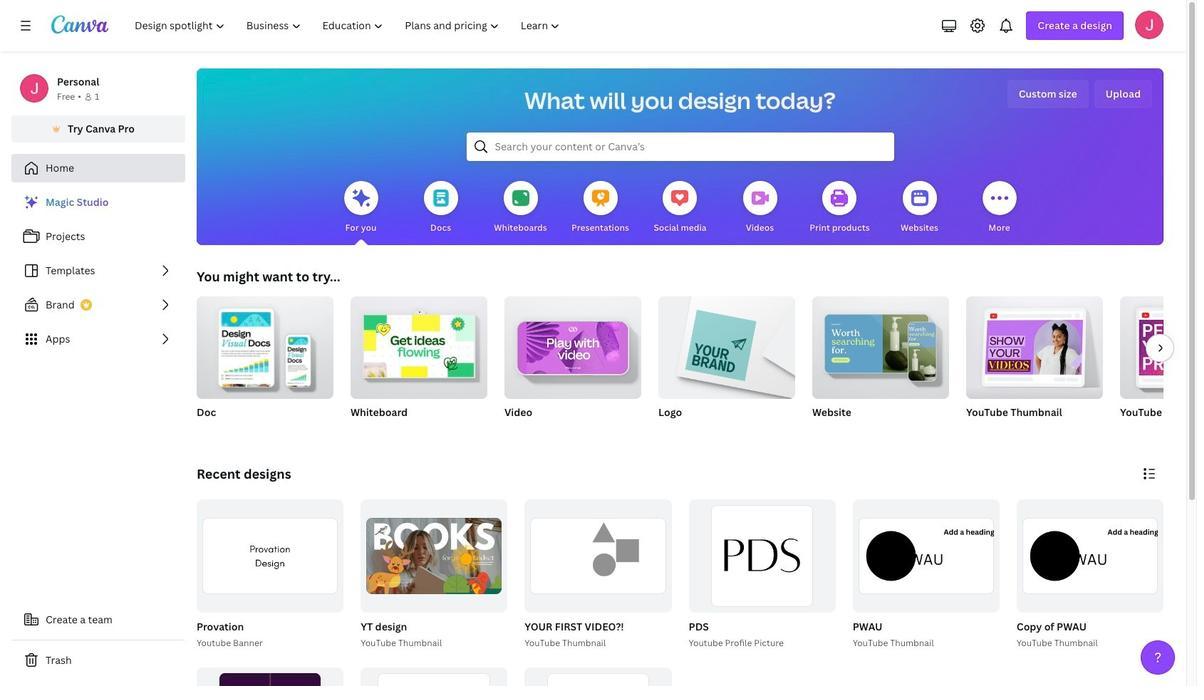 Task type: locate. For each thing, give the bounding box(es) containing it.
james peterson image
[[1136, 11, 1164, 39]]

list
[[11, 188, 185, 354]]

Search search field
[[495, 133, 866, 160]]

group
[[197, 291, 334, 438], [197, 291, 334, 399], [351, 291, 488, 438], [351, 291, 488, 399], [505, 291, 642, 438], [505, 291, 642, 399], [659, 291, 796, 438], [659, 291, 796, 399], [813, 291, 950, 438], [813, 291, 950, 399], [967, 291, 1104, 438], [967, 291, 1104, 399], [1121, 297, 1198, 438], [1121, 297, 1198, 399], [194, 500, 344, 651], [197, 500, 344, 613], [358, 500, 508, 651], [361, 500, 508, 613], [522, 500, 672, 651], [686, 500, 836, 651], [689, 500, 836, 613], [850, 500, 1000, 651], [853, 500, 1000, 613], [1014, 500, 1164, 651], [1017, 500, 1164, 613], [197, 668, 344, 687], [361, 668, 508, 687], [525, 668, 672, 687]]

None search field
[[467, 133, 894, 161]]



Task type: vqa. For each thing, say whether or not it's contained in the screenshot.
Group
yes



Task type: describe. For each thing, give the bounding box(es) containing it.
top level navigation element
[[125, 11, 573, 40]]



